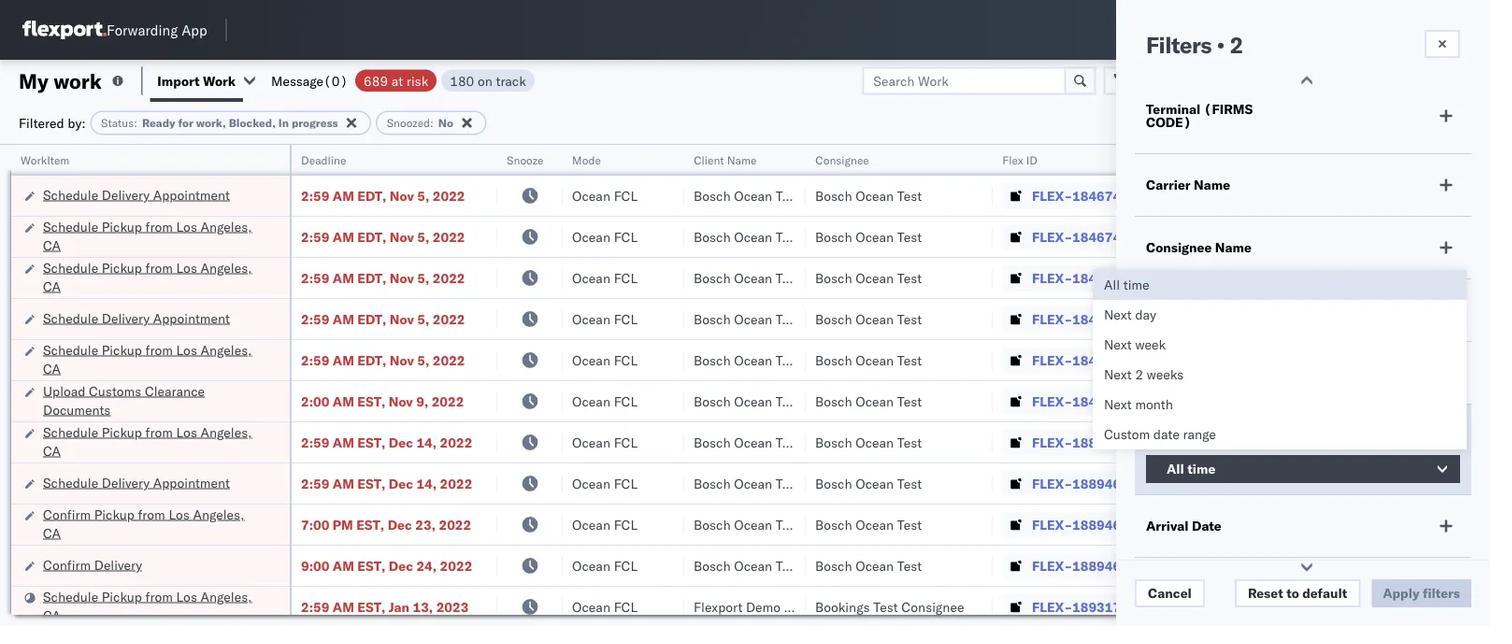Task type: locate. For each thing, give the bounding box(es) containing it.
0 horizontal spatial all
[[1104, 277, 1120, 293]]

5 1846748 from the top
[[1072, 352, 1129, 368]]

0 horizontal spatial 2
[[1135, 366, 1143, 383]]

hlxu6269489, for upload customs clearance documents button
[[1251, 393, 1347, 409]]

schedule delivery appointment link
[[43, 186, 230, 204], [43, 309, 230, 328], [43, 474, 230, 492]]

flexport. image
[[22, 21, 107, 39]]

0 vertical spatial all time
[[1104, 277, 1150, 293]]

at
[[391, 72, 403, 89]]

snooze
[[507, 153, 544, 167]]

resize handle column header
[[267, 145, 290, 626], [475, 145, 497, 626], [540, 145, 563, 626], [662, 145, 684, 626], [783, 145, 806, 626], [970, 145, 993, 626], [1120, 145, 1142, 626], [1242, 145, 1264, 626], [1457, 145, 1479, 626], [1475, 145, 1490, 626]]

3 schedule delivery appointment button from the top
[[43, 474, 230, 494]]

9 am from the top
[[333, 558, 354, 574]]

est, for the schedule pickup from los angeles, ca link associated with abcdefg78456546
[[357, 434, 385, 451]]

time inside button
[[1188, 461, 1216, 477]]

schedule delivery appointment link up the confirm pickup from los angeles, ca
[[43, 474, 230, 492]]

confirm for confirm delivery
[[43, 557, 91, 573]]

0 vertical spatial schedule delivery appointment link
[[43, 186, 230, 204]]

0 vertical spatial abcdefg78456546
[[1273, 434, 1399, 451]]

lhuu7894563, uetu5238478
[[1152, 434, 1343, 450], [1152, 475, 1343, 491], [1152, 516, 1343, 532], [1152, 557, 1343, 574]]

2022
[[433, 187, 465, 204], [433, 229, 465, 245], [433, 270, 465, 286], [433, 311, 465, 327], [433, 352, 465, 368], [432, 393, 464, 409], [440, 434, 472, 451], [440, 475, 472, 492], [439, 517, 471, 533], [440, 558, 472, 574]]

10 resize handle column header from the left
[[1475, 145, 1490, 626]]

2 schedule pickup from los angeles, ca button from the top
[[43, 259, 266, 298]]

est, left 9, on the left bottom of page
[[357, 393, 385, 409]]

1 schedule from the top
[[43, 187, 98, 203]]

resize handle column header for consignee
[[970, 145, 993, 626]]

container numbers
[[1152, 145, 1202, 174]]

3 hlxu6269489, from the top
[[1251, 269, 1347, 286]]

angeles, for third the schedule pickup from los angeles, ca link
[[201, 342, 252, 358]]

0 vertical spatial 14,
[[416, 434, 437, 451]]

14, up 23,
[[416, 475, 437, 492]]

flex-1889466 button
[[1002, 430, 1133, 456], [1002, 430, 1133, 456], [1002, 471, 1133, 497], [1002, 471, 1133, 497], [1002, 512, 1133, 538], [1002, 512, 1133, 538], [1002, 553, 1133, 579], [1002, 553, 1133, 579]]

dec left '24,'
[[389, 558, 413, 574]]

14,
[[416, 434, 437, 451], [416, 475, 437, 492]]

est, right pm
[[356, 517, 384, 533]]

schedule delivery appointment up the confirm pickup from los angeles, ca
[[43, 474, 230, 491]]

abcdefg78456546 for confirm delivery
[[1273, 558, 1399, 574]]

2 vertical spatial appointment
[[153, 474, 230, 491]]

10 fcl from the top
[[614, 558, 638, 574]]

all time down the range
[[1167, 461, 1216, 477]]

bosch
[[694, 187, 731, 204], [815, 187, 852, 204], [694, 229, 731, 245], [815, 229, 852, 245], [694, 270, 731, 286], [815, 270, 852, 286], [694, 311, 731, 327], [815, 311, 852, 327], [694, 352, 731, 368], [815, 352, 852, 368], [694, 393, 731, 409], [815, 393, 852, 409], [694, 434, 731, 451], [815, 434, 852, 451], [694, 475, 731, 492], [815, 475, 852, 492], [694, 517, 731, 533], [815, 517, 852, 533], [694, 558, 731, 574], [815, 558, 852, 574]]

pickup inside the confirm pickup from los angeles, ca
[[94, 506, 135, 523]]

est, for the upload customs clearance documents link
[[357, 393, 385, 409]]

4 1846748 from the top
[[1072, 311, 1129, 327]]

2 vertical spatial schedule delivery appointment button
[[43, 474, 230, 494]]

all for list box containing all time
[[1104, 277, 1120, 293]]

9 flex- from the top
[[1032, 517, 1072, 533]]

7 schedule from the top
[[43, 474, 98, 491]]

lhuu7894563, down month
[[1152, 434, 1248, 450]]

1889466 left arrival
[[1072, 517, 1129, 533]]

4 lhuu7894563, from the top
[[1152, 557, 1248, 574]]

6 ceau7522281, from the top
[[1152, 393, 1248, 409]]

1 vertical spatial all
[[1167, 461, 1184, 477]]

1 vertical spatial all time
[[1167, 461, 1216, 477]]

0 vertical spatial appointment
[[153, 187, 230, 203]]

6 resize handle column header from the left
[[970, 145, 993, 626]]

time down the range
[[1188, 461, 1216, 477]]

2 schedule delivery appointment link from the top
[[43, 309, 230, 328]]

2 ceau7522281, from the top
[[1152, 228, 1248, 244]]

2 vertical spatial schedule delivery appointment
[[43, 474, 230, 491]]

all time inside list box
[[1104, 277, 1150, 293]]

schedule delivery appointment button
[[43, 186, 230, 206], [43, 309, 230, 330], [43, 474, 230, 494]]

1889466
[[1072, 434, 1129, 451], [1072, 475, 1129, 492], [1072, 517, 1129, 533], [1072, 558, 1129, 574]]

6 ceau7522281, hlxu6269489, hlxu8034992 from the top
[[1152, 393, 1442, 409]]

resize handle column header for workitem
[[267, 145, 290, 626]]

schedule delivery appointment up customs
[[43, 310, 230, 326]]

1 1846748 from the top
[[1072, 187, 1129, 204]]

schedule delivery appointment button up the confirm pickup from los angeles, ca
[[43, 474, 230, 494]]

schedule delivery appointment down 'workitem' button
[[43, 187, 230, 203]]

resize handle column header for client name
[[783, 145, 806, 626]]

next up custom
[[1104, 396, 1132, 413]]

1846748 for 1st schedule pickup from los angeles, ca button
[[1072, 229, 1129, 245]]

flexport demo consignee
[[694, 599, 847, 615]]

name right the vessel
[[1190, 302, 1226, 318]]

angeles, for confirm pickup from los angeles, ca link
[[193, 506, 244, 523]]

ceau7522281, hlxu6269489, hlxu8034992 for third schedule pickup from los angeles, ca button from the bottom
[[1152, 352, 1442, 368]]

next down 'next day'
[[1104, 337, 1132, 353]]

6 1846748 from the top
[[1072, 393, 1129, 409]]

list box
[[1093, 270, 1467, 450]]

ceau7522281, down the carrier name
[[1152, 228, 1248, 244]]

1 horizontal spatial date
[[1250, 365, 1280, 381]]

dec left 23,
[[388, 517, 412, 533]]

next left day
[[1104, 307, 1132, 323]]

ca inside the confirm pickup from los angeles, ca
[[43, 525, 61, 541]]

0 vertical spatial all
[[1104, 277, 1120, 293]]

2 appointment from the top
[[153, 310, 230, 326]]

los for schedule pickup from los angeles, ca button for maeu9736123
[[176, 589, 197, 605]]

1 5, from the top
[[417, 187, 429, 204]]

name down the carrier name
[[1215, 239, 1252, 256]]

1 vertical spatial 2:59 am est, dec 14, 2022
[[301, 475, 472, 492]]

0 vertical spatial confirm
[[43, 506, 91, 523]]

0 horizontal spatial time
[[1124, 277, 1150, 293]]

ocean
[[572, 187, 610, 204], [734, 187, 772, 204], [856, 187, 894, 204], [572, 229, 610, 245], [734, 229, 772, 245], [856, 229, 894, 245], [572, 270, 610, 286], [734, 270, 772, 286], [856, 270, 894, 286], [572, 311, 610, 327], [734, 311, 772, 327], [856, 311, 894, 327], [572, 352, 610, 368], [734, 352, 772, 368], [856, 352, 894, 368], [572, 393, 610, 409], [734, 393, 772, 409], [856, 393, 894, 409], [572, 434, 610, 451], [734, 434, 772, 451], [856, 434, 894, 451], [572, 475, 610, 492], [734, 475, 772, 492], [856, 475, 894, 492], [572, 517, 610, 533], [734, 517, 772, 533], [856, 517, 894, 533], [572, 558, 610, 574], [734, 558, 772, 574], [856, 558, 894, 574], [572, 599, 610, 615]]

1893174
[[1072, 599, 1129, 615]]

est, down 2:00 am est, nov 9, 2022
[[357, 434, 385, 451]]

3 next from the top
[[1104, 366, 1132, 383]]

0 horizontal spatial deadline
[[301, 153, 346, 167]]

documents
[[43, 402, 111, 418]]

689 at risk
[[364, 72, 428, 89]]

numbers
[[1341, 153, 1388, 167], [1152, 160, 1198, 174]]

3 ceau7522281, hlxu6269489, hlxu8034992 from the top
[[1152, 269, 1442, 286]]

1 next from the top
[[1104, 307, 1132, 323]]

4 2:59 from the top
[[301, 311, 329, 327]]

delivery up customs
[[102, 310, 150, 326]]

next for next month
[[1104, 396, 1132, 413]]

13,
[[413, 599, 433, 615]]

schedule delivery appointment link down 'workitem' button
[[43, 186, 230, 204]]

angeles, for the schedule pickup from los angeles, ca link associated with abcdefg78456546
[[201, 424, 252, 440]]

2:59 am est, dec 14, 2022
[[301, 434, 472, 451], [301, 475, 472, 492]]

8 resize handle column header from the left
[[1242, 145, 1264, 626]]

schedule pickup from los angeles, ca link for abcdefg78456546
[[43, 423, 266, 460]]

los for confirm pickup from los angeles, ca button
[[169, 506, 190, 523]]

0 vertical spatial time
[[1124, 277, 1150, 293]]

angeles, inside the confirm pickup from los angeles, ca
[[193, 506, 244, 523]]

3 ca from the top
[[43, 360, 61, 377]]

schedule pickup from los angeles, ca
[[43, 218, 252, 253], [43, 259, 252, 294], [43, 342, 252, 377], [43, 424, 252, 459], [43, 589, 252, 624]]

5 hlxu6269489, from the top
[[1251, 352, 1347, 368]]

hlxu6269489, for schedule pickup from los angeles, ca button related to test123456
[[1251, 269, 1347, 286]]

schedule delivery appointment for 3rd the schedule delivery appointment button from the top of the page
[[43, 474, 230, 491]]

0 vertical spatial 2:59 am est, dec 14, 2022
[[301, 434, 472, 451]]

6 hlxu8034992 from the top
[[1350, 393, 1442, 409]]

2 1889466 from the top
[[1072, 475, 1129, 492]]

ceau7522281, hlxu6269489, hlxu8034992 for schedule pickup from los angeles, ca button related to test123456
[[1152, 269, 1442, 286]]

Search Shipments (/) text field
[[1132, 16, 1313, 44]]

name down container numbers button
[[1194, 177, 1230, 193]]

schedule delivery appointment for second the schedule delivery appointment button
[[43, 310, 230, 326]]

3 ceau7522281, from the top
[[1152, 269, 1248, 286]]

2 am from the top
[[333, 229, 354, 245]]

2 left weeks
[[1135, 366, 1143, 383]]

5 2:59 from the top
[[301, 352, 329, 368]]

schedule delivery appointment
[[43, 187, 230, 203], [43, 310, 230, 326], [43, 474, 230, 491]]

0 horizontal spatial all time
[[1104, 277, 1150, 293]]

24,
[[416, 558, 437, 574]]

confirm down the confirm pickup from los angeles, ca
[[43, 557, 91, 573]]

deadline down progress
[[301, 153, 346, 167]]

schedule for third schedule pickup from los angeles, ca button from the bottom
[[43, 342, 98, 358]]

2 2:59 am edt, nov 5, 2022 from the top
[[301, 229, 465, 245]]

3 schedule delivery appointment from the top
[[43, 474, 230, 491]]

: for snoozed
[[430, 116, 434, 130]]

confirm for confirm pickup from los angeles, ca
[[43, 506, 91, 523]]

1 hlxu6269489, from the top
[[1251, 187, 1347, 203]]

schedule pickup from los angeles, ca link for test123456
[[43, 259, 266, 296]]

4 schedule pickup from los angeles, ca from the top
[[43, 424, 252, 459]]

0 vertical spatial schedule delivery appointment
[[43, 187, 230, 203]]

4 schedule pickup from los angeles, ca button from the top
[[43, 423, 266, 462]]

1 lhuu7894563, uetu5238478 from the top
[[1152, 434, 1343, 450]]

numbers right "mbl/mawb"
[[1341, 153, 1388, 167]]

appointment
[[153, 187, 230, 203], [153, 310, 230, 326], [153, 474, 230, 491]]

ceau7522281, down quoted delivery date on the right of page
[[1152, 393, 1248, 409]]

1889466 down next month
[[1072, 434, 1129, 451]]

next day
[[1104, 307, 1156, 323]]

2 right •
[[1230, 31, 1243, 59]]

0 horizontal spatial numbers
[[1152, 160, 1198, 174]]

3 ocean fcl from the top
[[572, 270, 638, 286]]

deadline
[[301, 153, 346, 167], [1146, 427, 1202, 444]]

code)
[[1146, 114, 1191, 130]]

ceau7522281, down the consignee name in the top right of the page
[[1152, 269, 1248, 286]]

4 schedule pickup from los angeles, ca link from the top
[[43, 423, 266, 460]]

3 appointment from the top
[[153, 474, 230, 491]]

schedule
[[43, 187, 98, 203], [43, 218, 98, 235], [43, 259, 98, 276], [43, 310, 98, 326], [43, 342, 98, 358], [43, 424, 98, 440], [43, 474, 98, 491], [43, 589, 98, 605]]

ceau7522281, hlxu6269489, hlxu8034992 for upload customs clearance documents button
[[1152, 393, 1442, 409]]

delivery down the confirm pickup from los angeles, ca
[[94, 557, 142, 573]]

1 vertical spatial schedule delivery appointment link
[[43, 309, 230, 328]]

ca for the schedule pickup from los angeles, ca link associated with abcdefg78456546
[[43, 443, 61, 459]]

ocean fcl
[[572, 187, 638, 204], [572, 229, 638, 245], [572, 270, 638, 286], [572, 311, 638, 327], [572, 352, 638, 368], [572, 393, 638, 409], [572, 434, 638, 451], [572, 475, 638, 492], [572, 517, 638, 533], [572, 558, 638, 574], [572, 599, 638, 615]]

5 schedule from the top
[[43, 342, 98, 358]]

confirm pickup from los angeles, ca
[[43, 506, 244, 541]]

6 ca from the top
[[43, 607, 61, 624]]

2 fcl from the top
[[614, 229, 638, 245]]

deadline down month
[[1146, 427, 1202, 444]]

(firms
[[1204, 101, 1253, 117]]

schedule for 1st schedule pickup from los angeles, ca button
[[43, 218, 98, 235]]

2:59 am est, dec 14, 2022 down 2:00 am est, nov 9, 2022
[[301, 434, 472, 451]]

angeles, for the schedule pickup from los angeles, ca link related to test123456
[[201, 259, 252, 276]]

name for client name
[[727, 153, 757, 167]]

confirm inside the confirm pickup from los angeles, ca
[[43, 506, 91, 523]]

2 abcdefg78456546 from the top
[[1273, 475, 1399, 492]]

lhuu7894563, up msdu7304509 at the bottom right of page
[[1152, 557, 1248, 574]]

by:
[[68, 115, 86, 131]]

abcdefg78456546 for schedule delivery appointment
[[1273, 475, 1399, 492]]

4 edt, from the top
[[357, 311, 386, 327]]

1 horizontal spatial time
[[1188, 461, 1216, 477]]

all time for all time button
[[1167, 461, 1216, 477]]

ready
[[142, 116, 175, 130]]

3 edt, from the top
[[357, 270, 386, 286]]

4 resize handle column header from the left
[[662, 145, 684, 626]]

1 vertical spatial schedule delivery appointment button
[[43, 309, 230, 330]]

0 vertical spatial 2
[[1230, 31, 1243, 59]]

0 horizontal spatial :
[[134, 116, 137, 130]]

: left ready
[[134, 116, 137, 130]]

schedule pickup from los angeles, ca button for abcdefg78456546
[[43, 423, 266, 462]]

los
[[176, 218, 197, 235], [176, 259, 197, 276], [176, 342, 197, 358], [176, 424, 197, 440], [169, 506, 190, 523], [176, 589, 197, 605]]

1 vertical spatial 2
[[1135, 366, 1143, 383]]

confirm up confirm delivery on the left bottom of page
[[43, 506, 91, 523]]

lhuu7894563, up arrival date
[[1152, 475, 1248, 491]]

1 vertical spatial date
[[1192, 518, 1222, 534]]

2 1846748 from the top
[[1072, 229, 1129, 245]]

4 uetu5238478 from the top
[[1252, 557, 1343, 574]]

4 ocean fcl from the top
[[572, 311, 638, 327]]

filtered by:
[[19, 115, 86, 131]]

1 horizontal spatial all time
[[1167, 461, 1216, 477]]

los inside the confirm pickup from los angeles, ca
[[169, 506, 190, 523]]

3 am from the top
[[333, 270, 354, 286]]

schedule delivery appointment for third the schedule delivery appointment button from the bottom of the page
[[43, 187, 230, 203]]

1 resize handle column header from the left
[[267, 145, 290, 626]]

1 vertical spatial appointment
[[153, 310, 230, 326]]

reset
[[1248, 585, 1283, 602]]

10 flex- from the top
[[1032, 558, 1072, 574]]

all
[[1104, 277, 1120, 293], [1167, 461, 1184, 477]]

0 vertical spatial deadline
[[301, 153, 346, 167]]

numbers for container numbers
[[1152, 160, 1198, 174]]

upload customs clearance documents
[[43, 383, 205, 418]]

4 fcl from the top
[[614, 311, 638, 327]]

7 ocean fcl from the top
[[572, 434, 638, 451]]

am
[[333, 187, 354, 204], [333, 229, 354, 245], [333, 270, 354, 286], [333, 311, 354, 327], [333, 352, 354, 368], [333, 393, 354, 409], [333, 434, 354, 451], [333, 475, 354, 492], [333, 558, 354, 574], [333, 599, 354, 615]]

client
[[694, 153, 724, 167]]

name for consignee name
[[1215, 239, 1252, 256]]

1 schedule delivery appointment from the top
[[43, 187, 230, 203]]

ca for fifth the schedule pickup from los angeles, ca link from the bottom of the page
[[43, 237, 61, 253]]

month
[[1135, 396, 1173, 413]]

name right client
[[727, 153, 757, 167]]

2:59 am edt, nov 5, 2022 for third schedule pickup from los angeles, ca button from the bottom
[[301, 352, 465, 368]]

ca for confirm pickup from los angeles, ca link
[[43, 525, 61, 541]]

lhuu7894563,
[[1152, 434, 1248, 450], [1152, 475, 1248, 491], [1152, 516, 1248, 532], [1152, 557, 1248, 574]]

est,
[[357, 393, 385, 409], [357, 434, 385, 451], [357, 475, 385, 492], [356, 517, 384, 533], [357, 558, 385, 574], [357, 599, 385, 615]]

custom
[[1104, 426, 1150, 443]]

1846748 for third schedule pickup from los angeles, ca button from the bottom
[[1072, 352, 1129, 368]]

1 vertical spatial abcdefg78456546
[[1273, 475, 1399, 492]]

los for schedule pickup from los angeles, ca button related to test123456
[[176, 259, 197, 276]]

container numbers button
[[1142, 141, 1245, 175]]

2:59 am edt, nov 5, 2022 for 1st schedule pickup from los angeles, ca button
[[301, 229, 465, 245]]

schedule delivery appointment button down 'workitem' button
[[43, 186, 230, 206]]

1 vertical spatial 14,
[[416, 475, 437, 492]]

angeles,
[[201, 218, 252, 235], [201, 259, 252, 276], [201, 342, 252, 358], [201, 424, 252, 440], [193, 506, 244, 523], [201, 589, 252, 605]]

ca for the schedule pickup from los angeles, ca link related to test123456
[[43, 278, 61, 294]]

: left the no on the left top of the page
[[430, 116, 434, 130]]

7 resize handle column header from the left
[[1120, 145, 1142, 626]]

ceau7522281, up week at the right bottom of page
[[1152, 310, 1248, 327]]

snoozed : no
[[387, 116, 453, 130]]

workitem button
[[11, 149, 271, 167]]

time up 'next day'
[[1124, 277, 1150, 293]]

1 schedule delivery appointment link from the top
[[43, 186, 230, 204]]

ceau7522281, down vessel name
[[1152, 352, 1248, 368]]

delivery up the confirm pickup from los angeles, ca
[[102, 474, 150, 491]]

8 2:59 from the top
[[301, 599, 329, 615]]

4 1889466 from the top
[[1072, 558, 1129, 574]]

name for carrier name
[[1194, 177, 1230, 193]]

2 ca from the top
[[43, 278, 61, 294]]

fcl
[[614, 187, 638, 204], [614, 229, 638, 245], [614, 270, 638, 286], [614, 311, 638, 327], [614, 352, 638, 368], [614, 393, 638, 409], [614, 434, 638, 451], [614, 475, 638, 492], [614, 517, 638, 533], [614, 558, 638, 574], [614, 599, 638, 615]]

next week
[[1104, 337, 1166, 353]]

4 am from the top
[[333, 311, 354, 327]]

schedule delivery appointment button up customs
[[43, 309, 230, 330]]

6 2:59 from the top
[[301, 434, 329, 451]]

id
[[1026, 153, 1037, 167]]

1889466 down custom
[[1072, 475, 1129, 492]]

appointment down 'workitem' button
[[153, 187, 230, 203]]

my work
[[19, 68, 102, 93]]

schedule delivery appointment link for 3rd the schedule delivery appointment button from the top of the page
[[43, 474, 230, 492]]

quoted
[[1146, 365, 1192, 381]]

delivery inside button
[[94, 557, 142, 573]]

resize handle column header for container numbers
[[1242, 145, 1264, 626]]

1 am from the top
[[333, 187, 354, 204]]

mode
[[572, 153, 601, 167]]

2:59
[[301, 187, 329, 204], [301, 229, 329, 245], [301, 270, 329, 286], [301, 311, 329, 327], [301, 352, 329, 368], [301, 434, 329, 451], [301, 475, 329, 492], [301, 599, 329, 615]]

test
[[776, 187, 801, 204], [897, 187, 922, 204], [776, 229, 801, 245], [897, 229, 922, 245], [776, 270, 801, 286], [897, 270, 922, 286], [776, 311, 801, 327], [897, 311, 922, 327], [776, 352, 801, 368], [897, 352, 922, 368], [776, 393, 801, 409], [897, 393, 922, 409], [776, 434, 801, 451], [897, 434, 922, 451], [776, 475, 801, 492], [897, 475, 922, 492], [776, 517, 801, 533], [897, 517, 922, 533], [776, 558, 801, 574], [897, 558, 922, 574], [873, 599, 898, 615]]

2 confirm from the top
[[43, 557, 91, 573]]

numbers inside container numbers
[[1152, 160, 1198, 174]]

ca
[[43, 237, 61, 253], [43, 278, 61, 294], [43, 360, 61, 377], [43, 443, 61, 459], [43, 525, 61, 541], [43, 607, 61, 624]]

ceau7522281, hlxu6269489, hlxu8034992
[[1152, 187, 1442, 203], [1152, 228, 1442, 244], [1152, 269, 1442, 286], [1152, 310, 1442, 327], [1152, 352, 1442, 368], [1152, 393, 1442, 409]]

schedule delivery appointment link up customs
[[43, 309, 230, 328]]

all up 'next day'
[[1104, 277, 1120, 293]]

all down the date
[[1167, 461, 1184, 477]]

1 schedule pickup from los angeles, ca button from the top
[[43, 217, 266, 257]]

hlxu8034992
[[1350, 187, 1442, 203], [1350, 228, 1442, 244], [1350, 269, 1442, 286], [1350, 310, 1442, 327], [1350, 352, 1442, 368], [1350, 393, 1442, 409]]

2 resize handle column header from the left
[[475, 145, 497, 626]]

2 hlxu6269489, from the top
[[1251, 228, 1347, 244]]

5 ca from the top
[[43, 525, 61, 541]]

numbers inside mbl/mawb numbers button
[[1341, 153, 1388, 167]]

ceau7522281, down container numbers button
[[1152, 187, 1248, 203]]

appointment up confirm pickup from los angeles, ca link
[[153, 474, 230, 491]]

180 on track
[[450, 72, 526, 89]]

2:59 am est, dec 14, 2022 up 7:00 pm est, dec 23, 2022
[[301, 475, 472, 492]]

14, down 9, on the left bottom of page
[[416, 434, 437, 451]]

1 : from the left
[[134, 116, 137, 130]]

2 2:59 from the top
[[301, 229, 329, 245]]

time
[[1124, 277, 1150, 293], [1188, 461, 1216, 477]]

all inside button
[[1167, 461, 1184, 477]]

1 horizontal spatial 2
[[1230, 31, 1243, 59]]

delivery down 'workitem' button
[[102, 187, 150, 203]]

resize handle column header for mode
[[662, 145, 684, 626]]

ceau7522281,
[[1152, 187, 1248, 203], [1152, 228, 1248, 244], [1152, 269, 1248, 286], [1152, 310, 1248, 327], [1152, 352, 1248, 368], [1152, 393, 1248, 409]]

all inside list box
[[1104, 277, 1120, 293]]

1 horizontal spatial :
[[430, 116, 434, 130]]

1 1889466 from the top
[[1072, 434, 1129, 451]]

name for vessel name
[[1190, 302, 1226, 318]]

flex-1846748
[[1032, 187, 1129, 204], [1032, 229, 1129, 245], [1032, 270, 1129, 286], [1032, 311, 1129, 327], [1032, 352, 1129, 368], [1032, 393, 1129, 409]]

dec down 2:00 am est, nov 9, 2022
[[389, 434, 413, 451]]

2023
[[436, 599, 469, 615]]

next down 'next week'
[[1104, 366, 1132, 383]]

1889466 up 1893174 on the bottom of page
[[1072, 558, 1129, 574]]

time inside list box
[[1124, 277, 1150, 293]]

arrival date
[[1146, 518, 1222, 534]]

1 horizontal spatial numbers
[[1341, 153, 1388, 167]]

9,
[[416, 393, 428, 409]]

vessel
[[1146, 302, 1187, 318]]

bookings
[[815, 599, 870, 615]]

numbers down container
[[1152, 160, 1198, 174]]

est, left jan
[[357, 599, 385, 615]]

hlxu6269489, for third schedule pickup from los angeles, ca button from the bottom
[[1251, 352, 1347, 368]]

est, for the schedule pickup from los angeles, ca link corresponding to maeu9736123
[[357, 599, 385, 615]]

2 schedule pickup from los angeles, ca from the top
[[43, 259, 252, 294]]

appointment up clearance at the left bottom
[[153, 310, 230, 326]]

0 vertical spatial schedule delivery appointment button
[[43, 186, 230, 206]]

edt,
[[357, 187, 386, 204], [357, 229, 386, 245], [357, 270, 386, 286], [357, 311, 386, 327], [357, 352, 386, 368]]

bosch ocean test
[[694, 187, 801, 204], [815, 187, 922, 204], [694, 229, 801, 245], [815, 229, 922, 245], [694, 270, 801, 286], [815, 270, 922, 286], [694, 311, 801, 327], [815, 311, 922, 327], [694, 352, 801, 368], [815, 352, 922, 368], [694, 393, 801, 409], [815, 393, 922, 409], [694, 434, 801, 451], [815, 434, 922, 451], [694, 475, 801, 492], [815, 475, 922, 492], [694, 517, 801, 533], [815, 517, 922, 533], [694, 558, 801, 574], [815, 558, 922, 574]]

5 schedule pickup from los angeles, ca button from the top
[[43, 588, 266, 626]]

4 ceau7522281, hlxu6269489, hlxu8034992 from the top
[[1152, 310, 1442, 327]]

work
[[203, 72, 236, 89]]

1 vertical spatial time
[[1188, 461, 1216, 477]]

lhuu7894563, up cancel
[[1152, 516, 1248, 532]]

all time up 'next day'
[[1104, 277, 1150, 293]]

5 ceau7522281, hlxu6269489, hlxu8034992 from the top
[[1152, 352, 1442, 368]]

1 vertical spatial confirm
[[43, 557, 91, 573]]

all time inside button
[[1167, 461, 1216, 477]]

5 flex- from the top
[[1032, 352, 1072, 368]]

2 vertical spatial schedule delivery appointment link
[[43, 474, 230, 492]]

2 vertical spatial abcdefg78456546
[[1273, 558, 1399, 574]]

1 vertical spatial deadline
[[1146, 427, 1202, 444]]

status
[[101, 116, 134, 130]]

1 horizontal spatial all
[[1167, 461, 1184, 477]]

delivery
[[102, 187, 150, 203], [102, 310, 150, 326], [1195, 365, 1247, 381], [102, 474, 150, 491], [94, 557, 142, 573]]

name inside button
[[727, 153, 757, 167]]

1 vertical spatial schedule delivery appointment
[[43, 310, 230, 326]]



Task type: describe. For each thing, give the bounding box(es) containing it.
time for list box containing all time
[[1124, 277, 1150, 293]]

on
[[478, 72, 493, 89]]

mode button
[[563, 149, 666, 167]]

risk
[[407, 72, 428, 89]]

cancel
[[1148, 585, 1192, 602]]

11 flex- from the top
[[1032, 599, 1072, 615]]

forwarding app link
[[22, 21, 207, 39]]

vessel name
[[1146, 302, 1226, 318]]

upload customs clearance documents link
[[43, 382, 266, 419]]

3 schedule pickup from los angeles, ca button from the top
[[43, 341, 266, 380]]

689
[[364, 72, 388, 89]]

next 2 weeks
[[1104, 366, 1184, 383]]

los for third schedule pickup from los angeles, ca button from the bottom
[[176, 342, 197, 358]]

import
[[157, 72, 200, 89]]

2 lhuu7894563, uetu5238478 from the top
[[1152, 475, 1343, 491]]

to
[[1287, 585, 1299, 602]]

1 fcl from the top
[[614, 187, 638, 204]]

1 flex- from the top
[[1032, 187, 1072, 204]]

6 ocean fcl from the top
[[572, 393, 638, 409]]

date
[[1153, 426, 1180, 443]]

test123456
[[1273, 270, 1352, 286]]

3 fcl from the top
[[614, 270, 638, 286]]

pm
[[333, 517, 353, 533]]

schedule for 3rd the schedule delivery appointment button from the top of the page
[[43, 474, 98, 491]]

1 14, from the top
[[416, 434, 437, 451]]

track
[[496, 72, 526, 89]]

2 flex- from the top
[[1032, 229, 1072, 245]]

app
[[182, 21, 207, 39]]

schedule pickup from los angeles, ca button for test123456
[[43, 259, 266, 298]]

in
[[278, 116, 289, 130]]

ceau7522281, hlxu6269489, hlxu8034992 for 1st schedule pickup from los angeles, ca button
[[1152, 228, 1442, 244]]

7 fcl from the top
[[614, 434, 638, 451]]

message
[[271, 72, 323, 89]]

schedule pickup from los angeles, ca for test123456
[[43, 259, 252, 294]]

mbl/mawb
[[1273, 153, 1338, 167]]

1 schedule pickup from los angeles, ca link from the top
[[43, 217, 266, 255]]

ca for third the schedule pickup from los angeles, ca link
[[43, 360, 61, 377]]

4 flex- from the top
[[1032, 311, 1072, 327]]

terminal
[[1146, 101, 1201, 117]]

jan
[[389, 599, 410, 615]]

2:00 am est, nov 9, 2022
[[301, 393, 464, 409]]

confirm pickup from los angeles, ca button
[[43, 505, 266, 545]]

client name button
[[684, 149, 787, 167]]

appointment for 3rd the schedule delivery appointment button from the top of the page
[[153, 474, 230, 491]]

9 ocean fcl from the top
[[572, 517, 638, 533]]

from inside the confirm pickup from los angeles, ca
[[138, 506, 165, 523]]

1 2:59 am est, dec 14, 2022 from the top
[[301, 434, 472, 451]]

2 schedule delivery appointment button from the top
[[43, 309, 230, 330]]

container
[[1152, 145, 1202, 159]]

3 flex-1846748 from the top
[[1032, 270, 1129, 286]]

flex-1893174
[[1032, 599, 1129, 615]]

8 am from the top
[[333, 475, 354, 492]]

next for next 2 weeks
[[1104, 366, 1132, 383]]

week
[[1135, 337, 1166, 353]]

180
[[450, 72, 474, 89]]

schedule pickup from los angeles, ca for maeu9736123
[[43, 589, 252, 624]]

5 am from the top
[[333, 352, 354, 368]]

1 flex-1846748 from the top
[[1032, 187, 1129, 204]]

2 ocean fcl from the top
[[572, 229, 638, 245]]

default
[[1302, 585, 1347, 602]]

angeles, for the schedule pickup from los angeles, ca link corresponding to maeu9736123
[[201, 589, 252, 605]]

demo
[[746, 599, 781, 615]]

4 2:59 am edt, nov 5, 2022 from the top
[[301, 311, 465, 327]]

9 resize handle column header from the left
[[1457, 145, 1479, 626]]

3 resize handle column header from the left
[[540, 145, 563, 626]]

resize handle column header for mbl/mawb numbers
[[1475, 145, 1490, 626]]

: for status
[[134, 116, 137, 130]]

schedule pickup from los angeles, ca link for maeu9736123
[[43, 588, 266, 625]]

consignee button
[[806, 149, 974, 167]]

1846748 for schedule pickup from los angeles, ca button related to test123456
[[1072, 270, 1129, 286]]

schedule for schedule pickup from los angeles, ca button for abcdefg78456546
[[43, 424, 98, 440]]

delivery right quoted
[[1195, 365, 1247, 381]]

1 abcdefg78456546 from the top
[[1273, 434, 1399, 451]]

est, up 2:59 am est, jan 13, 2023
[[357, 558, 385, 574]]

flex
[[1002, 153, 1023, 167]]

0 vertical spatial date
[[1250, 365, 1280, 381]]

1 edt, from the top
[[357, 187, 386, 204]]

hlxu6269489, for 1st schedule pickup from los angeles, ca button
[[1251, 228, 1347, 244]]

1 schedule pickup from los angeles, ca from the top
[[43, 218, 252, 253]]

filters • 2
[[1146, 31, 1243, 59]]

actions
[[1434, 153, 1473, 167]]

2 lhuu7894563, from the top
[[1152, 475, 1248, 491]]

7:00 pm est, dec 23, 2022
[[301, 517, 471, 533]]

3 2:59 from the top
[[301, 270, 329, 286]]

import work button
[[157, 72, 236, 89]]

upload
[[43, 383, 85, 399]]

1 schedule delivery appointment button from the top
[[43, 186, 230, 206]]

my
[[19, 68, 48, 93]]

forwarding
[[107, 21, 178, 39]]

flex id button
[[993, 149, 1124, 167]]

carrier name
[[1146, 177, 1230, 193]]

quoted delivery date
[[1146, 365, 1280, 381]]

weeks
[[1147, 366, 1184, 383]]

arrival
[[1146, 518, 1189, 534]]

7 am from the top
[[333, 434, 354, 451]]

4 flex-1889466 from the top
[[1032, 558, 1129, 574]]

customs
[[89, 383, 141, 399]]

schedule pickup from los angeles, ca for abcdefg78456546
[[43, 424, 252, 459]]

2:00
[[301, 393, 329, 409]]

1 ceau7522281, from the top
[[1152, 187, 1248, 203]]

custom date range
[[1104, 426, 1216, 443]]

angeles, for fifth the schedule pickup from los angeles, ca link from the bottom of the page
[[201, 218, 252, 235]]

los for 1st schedule pickup from los angeles, ca button
[[176, 218, 197, 235]]

3 flex- from the top
[[1032, 270, 1072, 286]]

next month
[[1104, 396, 1173, 413]]

5 fcl from the top
[[614, 352, 638, 368]]

4 lhuu7894563, uetu5238478 from the top
[[1152, 557, 1343, 574]]

6 am from the top
[[333, 393, 354, 409]]

numbers for mbl/mawb numbers
[[1341, 153, 1388, 167]]

1846748 for upload customs clearance documents button
[[1072, 393, 1129, 409]]

delivery for third the schedule delivery appointment button from the bottom of the page
[[102, 187, 150, 203]]

ca for the schedule pickup from los angeles, ca link corresponding to maeu9736123
[[43, 607, 61, 624]]

dec up 7:00 pm est, dec 23, 2022
[[389, 475, 413, 492]]

5 edt, from the top
[[357, 352, 386, 368]]

23,
[[415, 517, 436, 533]]

3 lhuu7894563, uetu5238478 from the top
[[1152, 516, 1343, 532]]

11 fcl from the top
[[614, 599, 638, 615]]

Search Work text field
[[862, 67, 1066, 95]]

7 2:59 from the top
[[301, 475, 329, 492]]

6 fcl from the top
[[614, 393, 638, 409]]

est, up 7:00 pm est, dec 23, 2022
[[357, 475, 385, 492]]

status : ready for work, blocked, in progress
[[101, 116, 338, 130]]

schedule for second the schedule delivery appointment button
[[43, 310, 98, 326]]

upload customs clearance documents button
[[43, 382, 266, 421]]

5 hlxu8034992 from the top
[[1350, 352, 1442, 368]]

consignee inside button
[[815, 153, 869, 167]]

forwarding app
[[107, 21, 207, 39]]

8 ocean fcl from the top
[[572, 475, 638, 492]]

deadline inside the deadline button
[[301, 153, 346, 167]]

import work
[[157, 72, 236, 89]]

schedule for schedule pickup from los angeles, ca button for maeu9736123
[[43, 589, 98, 605]]

carrier
[[1146, 177, 1191, 193]]

maeu9736123
[[1273, 599, 1368, 615]]

blocked,
[[229, 116, 276, 130]]

delivery for 3rd the schedule delivery appointment button from the top of the page
[[102, 474, 150, 491]]

all time for list box containing all time
[[1104, 277, 1150, 293]]

2:59 am edt, nov 5, 2022 for schedule pickup from los angeles, ca button related to test123456
[[301, 270, 465, 286]]

for
[[178, 116, 193, 130]]

•
[[1217, 31, 1225, 59]]

bookings test consignee
[[815, 599, 964, 615]]

1 2:59 am edt, nov 5, 2022 from the top
[[301, 187, 465, 204]]

1 2:59 from the top
[[301, 187, 329, 204]]

schedule for third the schedule delivery appointment button from the bottom of the page
[[43, 187, 98, 203]]

2 flex-1889466 from the top
[[1032, 475, 1129, 492]]

confirm delivery
[[43, 557, 142, 573]]

9 fcl from the top
[[614, 517, 638, 533]]

confirm delivery link
[[43, 556, 142, 574]]

reset to default
[[1248, 585, 1347, 602]]

9:00 am est, dec 24, 2022
[[301, 558, 472, 574]]

2 14, from the top
[[416, 475, 437, 492]]

delivery for second the schedule delivery appointment button
[[102, 310, 150, 326]]

0 horizontal spatial date
[[1192, 518, 1222, 534]]

next for next week
[[1104, 337, 1132, 353]]

progress
[[292, 116, 338, 130]]

confirm pickup from los angeles, ca link
[[43, 505, 266, 543]]

2 edt, from the top
[[357, 229, 386, 245]]

clearance
[[145, 383, 205, 399]]

terminal (firms code)
[[1146, 101, 1253, 130]]

list box containing all time
[[1093, 270, 1467, 450]]

5 5, from the top
[[417, 352, 429, 368]]

2:59 am est, jan 13, 2023
[[301, 599, 469, 615]]

schedule delivery appointment link for third the schedule delivery appointment button from the bottom of the page
[[43, 186, 230, 204]]

6 flex- from the top
[[1032, 393, 1072, 409]]

2 2:59 am est, dec 14, 2022 from the top
[[301, 475, 472, 492]]

5 ceau7522281, from the top
[[1152, 352, 1248, 368]]

delivery for confirm delivery button
[[94, 557, 142, 573]]

1 hlxu8034992 from the top
[[1350, 187, 1442, 203]]

mbl/mawb numbers button
[[1264, 149, 1479, 167]]

10 ocean fcl from the top
[[572, 558, 638, 574]]

5 flex-1846748 from the top
[[1032, 352, 1129, 368]]

4 ceau7522281, from the top
[[1152, 310, 1248, 327]]

schedule pickup from los angeles, ca button for maeu9736123
[[43, 588, 266, 626]]

schedule delivery appointment link for second the schedule delivery appointment button
[[43, 309, 230, 328]]

work,
[[196, 116, 226, 130]]

consignee name
[[1146, 239, 1252, 256]]

3 5, from the top
[[417, 270, 429, 286]]

3 hlxu8034992 from the top
[[1350, 269, 1442, 286]]

1 horizontal spatial deadline
[[1146, 427, 1202, 444]]

2 hlxu8034992 from the top
[[1350, 228, 1442, 244]]

10 am from the top
[[333, 599, 354, 615]]

flexport
[[694, 599, 743, 615]]

1 lhuu7894563, from the top
[[1152, 434, 1248, 450]]

time for all time button
[[1188, 461, 1216, 477]]

3 flex-1889466 from the top
[[1032, 517, 1129, 533]]

appointment for third the schedule delivery appointment button from the bottom of the page
[[153, 187, 230, 203]]

2 flex-1846748 from the top
[[1032, 229, 1129, 245]]

6 flex-1846748 from the top
[[1032, 393, 1129, 409]]

all time button
[[1146, 455, 1460, 483]]

flex id
[[1002, 153, 1037, 167]]

los for schedule pickup from los angeles, ca button for abcdefg78456546
[[176, 424, 197, 440]]

workitem
[[21, 153, 69, 167]]

3 schedule pickup from los angeles, ca from the top
[[43, 342, 252, 377]]

message (0)
[[271, 72, 348, 89]]

filtered
[[19, 115, 64, 131]]

range
[[1183, 426, 1216, 443]]

schedule for schedule pickup from los angeles, ca button related to test123456
[[43, 259, 98, 276]]

8 fcl from the top
[[614, 475, 638, 492]]

5 ocean fcl from the top
[[572, 352, 638, 368]]

2 uetu5238478 from the top
[[1252, 475, 1343, 491]]

all for all time button
[[1167, 461, 1184, 477]]

est, for confirm pickup from los angeles, ca link
[[356, 517, 384, 533]]

appointment for second the schedule delivery appointment button
[[153, 310, 230, 326]]

3 1889466 from the top
[[1072, 517, 1129, 533]]

3 lhuu7894563, from the top
[[1152, 516, 1248, 532]]

resize handle column header for flex id
[[1120, 145, 1142, 626]]

work
[[54, 68, 102, 93]]

1 ceau7522281, hlxu6269489, hlxu8034992 from the top
[[1152, 187, 1442, 203]]

resize handle column header for deadline
[[475, 145, 497, 626]]

next for next day
[[1104, 307, 1132, 323]]



Task type: vqa. For each thing, say whether or not it's contained in the screenshot.
the topmost 'Academy'
no



